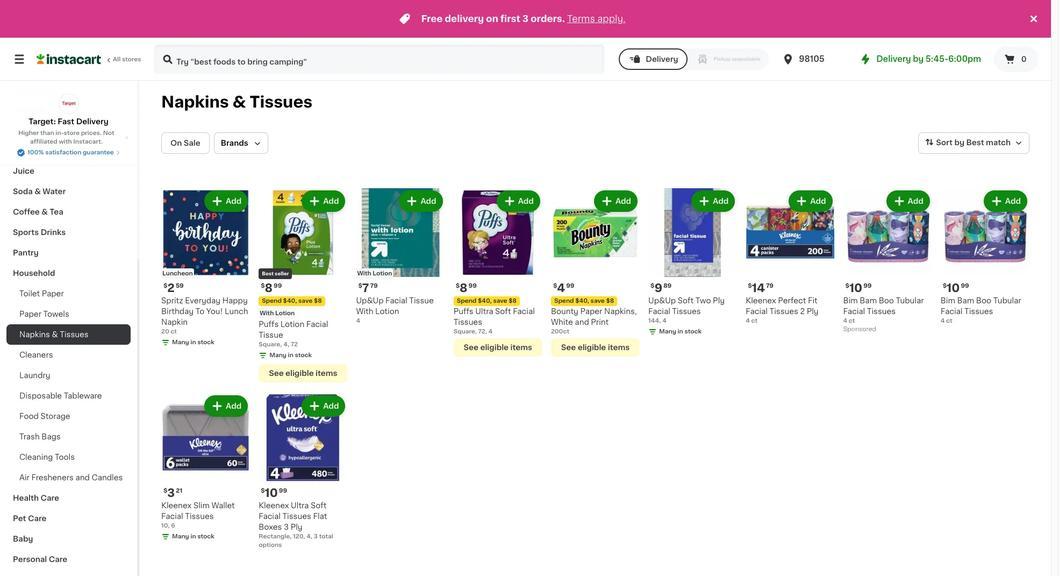 Task type: describe. For each thing, give the bounding box(es) containing it.
& for soda & water link on the left top of the page
[[35, 188, 41, 195]]

perfect
[[779, 297, 807, 305]]

cheese
[[13, 147, 43, 154]]

cleaners
[[19, 351, 53, 359]]

puffs lotion facial tissue square, 4, 72
[[259, 321, 328, 348]]

2 bam from the left
[[958, 297, 975, 305]]

trash bags
[[19, 433, 61, 441]]

2 horizontal spatial 10
[[947, 283, 960, 294]]

best for best seller
[[262, 271, 274, 276]]

pet
[[13, 515, 26, 522]]

0 horizontal spatial see
[[269, 370, 284, 377]]

up&up for facial
[[649, 297, 676, 305]]

see for and
[[562, 344, 576, 351]]

59
[[176, 283, 184, 289]]

& up brands dropdown button
[[233, 94, 246, 110]]

up&up soft two ply facial tissues 144, 4
[[649, 297, 725, 324]]

1 horizontal spatial with lotion
[[357, 271, 392, 277]]

1 horizontal spatial $ 10 99
[[846, 283, 872, 294]]

wallet
[[212, 502, 235, 510]]

bakery
[[13, 126, 40, 134]]

frozen
[[13, 106, 39, 114]]

flat
[[313, 513, 327, 520]]

1 bim from the left
[[844, 297, 858, 305]]

tissues inside kleenex perfect fit facial tissues 2 ply 4 ct
[[770, 308, 799, 315]]

first
[[501, 15, 521, 23]]

1 horizontal spatial napkins
[[161, 94, 229, 110]]

$40, for puffs lotion facial tissue
[[283, 298, 297, 304]]

square, inside puffs lotion facial tissue square, 4, 72
[[259, 342, 282, 348]]

bags
[[42, 433, 61, 441]]

ply inside kleenex ultra soft facial tissues flat boxes 3 ply rectangle, 120, 4, 3 total options
[[291, 524, 303, 531]]

storage
[[41, 413, 70, 420]]

soda & water
[[13, 188, 66, 195]]

with up 7 at the left
[[357, 271, 372, 277]]

$ 7 79
[[359, 283, 378, 294]]

ice cream link
[[6, 79, 131, 100]]

in for 3
[[191, 534, 196, 540]]

0 horizontal spatial 10
[[265, 488, 278, 499]]

facial inside kleenex slim wallet facial tissues 10, 6
[[161, 513, 183, 520]]

napkins,
[[605, 308, 637, 315]]

birthday
[[161, 308, 194, 315]]

tissues inside "link"
[[60, 331, 89, 338]]

79 for 14
[[767, 283, 774, 289]]

puffs ultra soft facial tissues square, 72, 4
[[454, 308, 535, 335]]

many in stock for 9
[[660, 329, 702, 335]]

$ 4 99
[[553, 283, 575, 294]]

$ inside $ 2 59
[[164, 283, 167, 289]]

tools
[[55, 453, 75, 461]]

facial inside kleenex perfect fit facial tissues 2 ply 4 ct
[[746, 308, 768, 315]]

3 left the total
[[314, 534, 318, 540]]

89
[[664, 283, 672, 289]]

coffee
[[13, 208, 40, 216]]

sports drinks
[[13, 229, 66, 236]]

$ 9 89
[[651, 283, 672, 294]]

pantry link
[[6, 243, 131, 263]]

$ inside the $ 7 79
[[359, 283, 362, 289]]

cleaning tools link
[[6, 447, 131, 467]]

0 horizontal spatial items
[[316, 370, 338, 377]]

in for 9
[[678, 329, 684, 335]]

puffs for lotion
[[259, 321, 279, 328]]

see eligible items for print
[[562, 344, 630, 351]]

soft inside "up&up soft two ply facial tissues 144, 4"
[[678, 297, 694, 305]]

with right lunch
[[260, 311, 274, 316]]

& for napkins & tissues "link"
[[52, 331, 58, 338]]

Best match Sort by field
[[919, 132, 1030, 154]]

8 for puffs lotion facial tissue
[[265, 283, 273, 294]]

napkins inside "link"
[[19, 331, 50, 338]]

Search field
[[155, 45, 604, 73]]

0 horizontal spatial 2
[[167, 283, 175, 294]]

bounty
[[551, 308, 579, 315]]

72,
[[478, 329, 487, 335]]

spend $40, save $8 for puffs ultra soft facial tissues
[[457, 298, 517, 304]]

see eligible items button for print
[[551, 338, 640, 357]]

instacart logo image
[[37, 53, 101, 66]]

100%
[[27, 150, 44, 155]]

soft for spend $40, save $8
[[495, 308, 511, 315]]

1 bim bam boo tubular facial tissues 4 ct from the left
[[844, 297, 924, 324]]

best for best match
[[967, 139, 985, 146]]

5:45-
[[926, 55, 949, 63]]

2 horizontal spatial $ 10 99
[[943, 283, 970, 294]]

terms apply. link
[[567, 15, 626, 23]]

all stores link
[[37, 44, 142, 74]]

health
[[13, 494, 39, 502]]

items for napkins,
[[608, 344, 630, 351]]

2 bim from the left
[[941, 297, 956, 305]]

$ inside $ 3 21
[[164, 488, 167, 494]]

facial inside puffs lotion facial tissue square, 4, 72
[[306, 321, 328, 328]]

cream
[[27, 86, 53, 93]]

satisfaction
[[45, 150, 81, 155]]

food storage link
[[6, 406, 131, 427]]

1 horizontal spatial napkins & tissues
[[161, 94, 313, 110]]

rectangle,
[[259, 534, 292, 540]]

luncheon
[[162, 271, 193, 277]]

you!
[[206, 308, 223, 315]]

disposable tableware
[[19, 392, 102, 400]]

happy
[[223, 297, 248, 305]]

3 up the rectangle,
[[284, 524, 289, 531]]

4 inside up&up facial tissue with lotion 4
[[356, 318, 360, 324]]

options
[[259, 542, 282, 548]]

personal care
[[13, 556, 67, 563]]

household
[[13, 270, 55, 277]]

candles
[[92, 474, 123, 481]]

water
[[43, 188, 66, 195]]

0 horizontal spatial see eligible items button
[[259, 364, 348, 383]]

match
[[987, 139, 1011, 146]]

1 vertical spatial and
[[76, 474, 90, 481]]

4 inside kleenex perfect fit facial tissues 2 ply 4 ct
[[746, 318, 750, 324]]

pet care link
[[6, 508, 131, 529]]

72
[[291, 342, 298, 348]]

food
[[19, 413, 39, 420]]

$ inside $ 4 99
[[553, 283, 557, 289]]

save for puffs ultra soft facial tissues
[[493, 298, 508, 304]]

affiliated
[[30, 139, 57, 145]]

ply inside "up&up soft two ply facial tissues 144, 4"
[[713, 297, 725, 305]]

kleenex perfect fit facial tissues 2 ply 4 ct
[[746, 297, 819, 324]]

$8 for puffs ultra soft facial tissues
[[509, 298, 517, 304]]

stock for 3
[[198, 534, 215, 540]]

ct inside spritz everyday happy birthday to you! lunch napkin 20 ct
[[171, 329, 177, 335]]

0 horizontal spatial eligible
[[286, 370, 314, 377]]

spritz
[[161, 297, 183, 305]]

0 horizontal spatial see eligible items
[[269, 370, 338, 377]]

spend for puffs lotion facial tissue
[[262, 298, 282, 304]]

soda
[[13, 188, 33, 195]]

21
[[176, 488, 183, 494]]

eligible for square,
[[481, 344, 509, 351]]

product group containing 3
[[161, 393, 250, 544]]

up&up for lotion
[[356, 297, 384, 305]]

puffs for ultra
[[454, 308, 474, 315]]

foods
[[41, 106, 65, 114]]

items for soft
[[511, 344, 533, 351]]

8 for puffs ultra soft facial tissues
[[460, 283, 468, 294]]

kleenex for 10
[[259, 502, 289, 510]]

air fresheners and candles link
[[6, 467, 131, 488]]

in for spend $40, save $8
[[288, 352, 294, 358]]

toilet
[[19, 290, 40, 297]]

$ inside $ 9 89
[[651, 283, 655, 289]]

lunch
[[225, 308, 248, 315]]

many for 9
[[660, 329, 677, 335]]

many for 3
[[172, 534, 189, 540]]

care for health care
[[41, 494, 59, 502]]

seller
[[275, 271, 289, 276]]

6:00pm
[[949, 55, 982, 63]]

3 inside the limited time offer region
[[523, 15, 529, 23]]

baby link
[[6, 529, 131, 549]]

product group containing 2
[[161, 188, 250, 349]]

lotion inside puffs lotion facial tissue square, 4, 72
[[281, 321, 305, 328]]

2 tubular from the left
[[994, 297, 1022, 305]]

health care link
[[6, 488, 131, 508]]

fresheners
[[31, 474, 74, 481]]

save for puffs lotion facial tissue
[[299, 298, 313, 304]]

napkin
[[161, 319, 188, 326]]

many for 2
[[172, 340, 189, 345]]

fast
[[58, 118, 74, 125]]

$ 2 59
[[164, 283, 184, 294]]

cleaning
[[19, 453, 53, 461]]

soda & water link
[[6, 181, 131, 202]]

see eligible items button for square,
[[454, 338, 543, 357]]

$ 3 21
[[164, 488, 183, 499]]

tissues inside kleenex slim wallet facial tissues 10, 6
[[185, 513, 214, 520]]

ultra for 10
[[291, 502, 309, 510]]

1 vertical spatial with lotion
[[260, 311, 295, 316]]

target: fast delivery logo image
[[58, 94, 79, 114]]

4 inside "up&up soft two ply facial tissues 144, 4"
[[663, 318, 667, 324]]

boxes
[[259, 524, 282, 531]]

1 boo from the left
[[879, 297, 895, 305]]



Task type: vqa. For each thing, say whether or not it's contained in the screenshot.


Task type: locate. For each thing, give the bounding box(es) containing it.
save up puffs lotion facial tissue square, 4, 72
[[299, 298, 313, 304]]

1 vertical spatial tissue
[[259, 331, 283, 339]]

1 horizontal spatial see eligible items
[[464, 344, 533, 351]]

0 horizontal spatial bim
[[844, 297, 858, 305]]

0 vertical spatial best
[[967, 139, 985, 146]]

1 $ 8 99 from the left
[[261, 283, 282, 294]]

sort by
[[937, 139, 965, 146]]

0 horizontal spatial $8
[[314, 298, 322, 304]]

0 horizontal spatial $40,
[[283, 298, 297, 304]]

frozen foods link
[[6, 100, 131, 120]]

0 horizontal spatial soft
[[311, 502, 327, 510]]

ply right two
[[713, 297, 725, 305]]

3 right first
[[523, 15, 529, 23]]

items down print
[[608, 344, 630, 351]]

spend for puffs ultra soft facial tissues
[[457, 298, 477, 304]]

120,
[[293, 534, 305, 540]]

2 up&up from the left
[[649, 297, 676, 305]]

napkins up cleaners at left
[[19, 331, 50, 338]]

1 spend $40, save $8 from the left
[[262, 298, 322, 304]]

bounty paper napkins, white and print 200ct
[[551, 308, 637, 335]]

0 horizontal spatial bim bam boo tubular facial tissues 4 ct
[[844, 297, 924, 324]]

on sale
[[171, 139, 201, 147]]

many in stock down napkin
[[172, 340, 215, 345]]

spend down best seller
[[262, 298, 282, 304]]

0 horizontal spatial save
[[299, 298, 313, 304]]

many down 6
[[172, 534, 189, 540]]

0 horizontal spatial kleenex
[[161, 502, 192, 510]]

care down the baby link
[[49, 556, 67, 563]]

square, inside puffs ultra soft facial tissues square, 72, 4
[[454, 329, 477, 335]]

household link
[[6, 263, 131, 283]]

items
[[511, 344, 533, 351], [608, 344, 630, 351], [316, 370, 338, 377]]

with
[[59, 139, 72, 145]]

1 vertical spatial napkins
[[19, 331, 50, 338]]

see down puffs lotion facial tissue square, 4, 72
[[269, 370, 284, 377]]

up&up down the $ 7 79
[[356, 297, 384, 305]]

save up bounty paper napkins, white and print 200ct
[[591, 298, 605, 304]]

in for 2
[[191, 340, 196, 345]]

$8 for puffs lotion facial tissue
[[314, 298, 322, 304]]

2 $8 from the left
[[509, 298, 517, 304]]

& down towels
[[52, 331, 58, 338]]

target: fast delivery
[[29, 118, 109, 125]]

1 horizontal spatial see eligible items button
[[454, 338, 543, 357]]

3 $8 from the left
[[607, 298, 615, 304]]

1 vertical spatial ultra
[[291, 502, 309, 510]]

0 horizontal spatial $ 10 99
[[261, 488, 287, 499]]

2 horizontal spatial see
[[562, 344, 576, 351]]

ultra inside kleenex ultra soft facial tissues flat boxes 3 ply rectangle, 120, 4, 3 total options
[[291, 502, 309, 510]]

0 vertical spatial puffs
[[454, 308, 474, 315]]

drinks
[[41, 229, 66, 236]]

ultra for spend $40, save $8
[[476, 308, 494, 315]]

1 tubular from the left
[[896, 297, 924, 305]]

1 horizontal spatial spend $40, save $8
[[457, 298, 517, 304]]

disposable tableware link
[[6, 386, 131, 406]]

$8 for bounty paper napkins, white and print
[[607, 298, 615, 304]]

kleenex down "$ 14 79"
[[746, 297, 777, 305]]

1 horizontal spatial puffs
[[454, 308, 474, 315]]

6
[[171, 523, 175, 529]]

spend inside product group
[[555, 298, 574, 304]]

1 horizontal spatial $40,
[[478, 298, 492, 304]]

square, left 72
[[259, 342, 282, 348]]

0 horizontal spatial and
[[76, 474, 90, 481]]

99 inside $ 4 99
[[567, 283, 575, 289]]

delivery for delivery
[[646, 55, 679, 63]]

target:
[[29, 118, 56, 125]]

apply.
[[598, 15, 626, 23]]

up&up facial tissue with lotion 4
[[356, 297, 434, 324]]

see eligible items button down 72
[[259, 364, 348, 383]]

98105
[[799, 55, 825, 63]]

kleenex down $ 3 21
[[161, 502, 192, 510]]

spend up bounty
[[555, 298, 574, 304]]

with lotion up puffs lotion facial tissue square, 4, 72
[[260, 311, 295, 316]]

many down puffs lotion facial tissue square, 4, 72
[[270, 352, 287, 358]]

spend $40, save $8 up bounty
[[555, 298, 615, 304]]

care for pet care
[[28, 515, 46, 522]]

4, left 72
[[284, 342, 289, 348]]

2 $40, from the left
[[478, 298, 492, 304]]

higher than in-store prices. not affiliated with instacart. link
[[9, 129, 129, 146]]

tissues inside kleenex ultra soft facial tissues flat boxes 3 ply rectangle, 120, 4, 3 total options
[[283, 513, 311, 520]]

1 horizontal spatial ultra
[[476, 308, 494, 315]]

kleenex slim wallet facial tissues 10, 6
[[161, 502, 235, 529]]

and
[[575, 319, 589, 326], [76, 474, 90, 481]]

2 horizontal spatial $40,
[[576, 298, 590, 304]]

many in stock
[[660, 329, 702, 335], [172, 340, 215, 345], [270, 352, 312, 358], [172, 534, 215, 540]]

2 horizontal spatial save
[[591, 298, 605, 304]]

spend up puffs ultra soft facial tissues square, 72, 4
[[457, 298, 477, 304]]

8 up puffs ultra soft facial tissues square, 72, 4
[[460, 283, 468, 294]]

product group containing 9
[[649, 188, 738, 338]]

kleenex inside kleenex perfect fit facial tissues 2 ply 4 ct
[[746, 297, 777, 305]]

$40, for puffs ultra soft facial tissues
[[478, 298, 492, 304]]

by for sort
[[955, 139, 965, 146]]

stock down 72
[[295, 352, 312, 358]]

with down 7 at the left
[[356, 308, 374, 315]]

0 horizontal spatial delivery
[[76, 118, 109, 125]]

many in stock for spend $40, save $8
[[270, 352, 312, 358]]

1 up&up from the left
[[356, 297, 384, 305]]

1 spend from the left
[[262, 298, 282, 304]]

see eligible items down the 72,
[[464, 344, 533, 351]]

puffs
[[454, 308, 474, 315], [259, 321, 279, 328]]

paper inside bounty paper napkins, white and print 200ct
[[581, 308, 603, 315]]

delivery for delivery by 5:45-6:00pm
[[877, 55, 912, 63]]

1 vertical spatial 4,
[[307, 534, 313, 540]]

see inside product group
[[562, 344, 576, 351]]

0 vertical spatial 4,
[[284, 342, 289, 348]]

napkins
[[161, 94, 229, 110], [19, 331, 50, 338]]

by inside "field"
[[955, 139, 965, 146]]

delivery
[[445, 15, 484, 23]]

1 vertical spatial square,
[[259, 342, 282, 348]]

20
[[161, 329, 169, 335]]

cheese link
[[6, 140, 131, 161]]

1 horizontal spatial by
[[955, 139, 965, 146]]

delivery inside button
[[646, 55, 679, 63]]

stock down kleenex slim wallet facial tissues 10, 6
[[198, 534, 215, 540]]

1 horizontal spatial tubular
[[994, 297, 1022, 305]]

many down 144,
[[660, 329, 677, 335]]

tissue inside up&up facial tissue with lotion 4
[[410, 297, 434, 305]]

1 horizontal spatial and
[[575, 319, 589, 326]]

many down napkin
[[172, 340, 189, 345]]

0 horizontal spatial best
[[262, 271, 274, 276]]

product group containing 14
[[746, 188, 835, 326]]

pantry
[[13, 249, 39, 257]]

10
[[850, 283, 863, 294], [947, 283, 960, 294], [265, 488, 278, 499]]

up&up inside up&up facial tissue with lotion 4
[[356, 297, 384, 305]]

than
[[40, 130, 54, 136]]

spritz everyday happy birthday to you! lunch napkin 20 ct
[[161, 297, 248, 335]]

stores
[[122, 56, 141, 62]]

3 $40, from the left
[[576, 298, 590, 304]]

facial inside "up&up soft two ply facial tissues 144, 4"
[[649, 308, 671, 315]]

0 vertical spatial napkins
[[161, 94, 229, 110]]

4
[[557, 283, 565, 294], [356, 318, 360, 324], [663, 318, 667, 324], [746, 318, 750, 324], [844, 318, 848, 324], [941, 318, 945, 324], [489, 329, 493, 335]]

trash bags link
[[6, 427, 131, 447]]

laundry
[[19, 372, 50, 379]]

many for spend $40, save $8
[[270, 352, 287, 358]]

food storage
[[19, 413, 70, 420]]

many in stock down kleenex slim wallet facial tissues 10, 6
[[172, 534, 215, 540]]

care inside pet care link
[[28, 515, 46, 522]]

1 vertical spatial 2
[[801, 308, 805, 315]]

4, inside kleenex ultra soft facial tissues flat boxes 3 ply rectangle, 120, 4, 3 total options
[[307, 534, 313, 540]]

stock down spritz everyday happy birthday to you! lunch napkin 20 ct
[[198, 340, 215, 345]]

2 boo from the left
[[977, 297, 992, 305]]

2 horizontal spatial delivery
[[877, 55, 912, 63]]

facial inside kleenex ultra soft facial tissues flat boxes 3 ply rectangle, 120, 4, 3 total options
[[259, 513, 281, 520]]

lotion
[[373, 271, 392, 277], [376, 308, 399, 315], [275, 311, 295, 316], [281, 321, 305, 328]]

1 horizontal spatial eligible
[[481, 344, 509, 351]]

0 horizontal spatial square,
[[259, 342, 282, 348]]

spend $40, save $8 for bounty paper napkins, white and print
[[555, 298, 615, 304]]

0 horizontal spatial 4,
[[284, 342, 289, 348]]

best match
[[967, 139, 1011, 146]]

lotion down the $ 7 79
[[376, 308, 399, 315]]

total
[[319, 534, 333, 540]]

brands
[[221, 139, 248, 147]]

sponsored badge image
[[844, 326, 876, 333]]

1 vertical spatial napkins & tissues
[[19, 331, 89, 338]]

1 vertical spatial soft
[[495, 308, 511, 315]]

2 down perfect
[[801, 308, 805, 315]]

see eligible items down print
[[562, 344, 630, 351]]

items down puffs ultra soft facial tissues square, 72, 4
[[511, 344, 533, 351]]

ply inside kleenex perfect fit facial tissues 2 ply 4 ct
[[807, 308, 819, 315]]

care for personal care
[[49, 556, 67, 563]]

facial inside up&up facial tissue with lotion 4
[[386, 297, 408, 305]]

1 horizontal spatial up&up
[[649, 297, 676, 305]]

eligible for print
[[578, 344, 606, 351]]

delivery button
[[619, 48, 688, 70]]

7
[[362, 283, 369, 294]]

napkins & tissues inside "link"
[[19, 331, 89, 338]]

2 inside kleenex perfect fit facial tissues 2 ply 4 ct
[[801, 308, 805, 315]]

service type group
[[619, 48, 769, 70]]

0 horizontal spatial up&up
[[356, 297, 384, 305]]

fit
[[808, 297, 818, 305]]

& inside "link"
[[52, 331, 58, 338]]

delivery
[[877, 55, 912, 63], [646, 55, 679, 63], [76, 118, 109, 125]]

see eligible items inside product group
[[562, 344, 630, 351]]

with lotion up the $ 7 79
[[357, 271, 392, 277]]

ultra up the 72,
[[476, 308, 494, 315]]

2 horizontal spatial $8
[[607, 298, 615, 304]]

$8 up puffs lotion facial tissue square, 4, 72
[[314, 298, 322, 304]]

target: fast delivery link
[[29, 94, 109, 127]]

79 inside "$ 14 79"
[[767, 283, 774, 289]]

ice
[[13, 86, 25, 93]]

2 bim bam boo tubular facial tissues 4 ct from the left
[[941, 297, 1022, 324]]

2 spend from the left
[[457, 298, 477, 304]]

0 vertical spatial by
[[914, 55, 924, 63]]

puffs inside puffs lotion facial tissue square, 4, 72
[[259, 321, 279, 328]]

0 vertical spatial ultra
[[476, 308, 494, 315]]

4, right 120,
[[307, 534, 313, 540]]

care inside personal care link
[[49, 556, 67, 563]]

many in stock for 3
[[172, 534, 215, 540]]

see down the 72,
[[464, 344, 479, 351]]

product group
[[161, 188, 250, 349], [259, 188, 348, 383], [356, 188, 445, 326], [454, 188, 543, 357], [551, 188, 640, 357], [649, 188, 738, 338], [746, 188, 835, 326], [844, 188, 933, 335], [941, 188, 1030, 326], [161, 393, 250, 544], [259, 393, 348, 550]]

spend for bounty paper napkins, white and print
[[555, 298, 574, 304]]

puffs inside puffs ultra soft facial tissues square, 72, 4
[[454, 308, 474, 315]]

4, inside puffs lotion facial tissue square, 4, 72
[[284, 342, 289, 348]]

2 horizontal spatial ply
[[807, 308, 819, 315]]

4,
[[284, 342, 289, 348], [307, 534, 313, 540]]

napkins & tissues down towels
[[19, 331, 89, 338]]

best left seller
[[262, 271, 274, 276]]

product group containing 7
[[356, 188, 445, 326]]

2 $ 8 99 from the left
[[456, 283, 477, 294]]

up&up inside "up&up soft two ply facial tissues 144, 4"
[[649, 297, 676, 305]]

$ 8 99 for puffs lotion facial tissue
[[261, 283, 282, 294]]

0 button
[[995, 46, 1039, 72]]

two
[[696, 297, 711, 305]]

8 down best seller
[[265, 283, 273, 294]]

best left match
[[967, 139, 985, 146]]

care inside health care link
[[41, 494, 59, 502]]

eligible inside product group
[[578, 344, 606, 351]]

all
[[113, 56, 121, 62]]

and inside bounty paper napkins, white and print 200ct
[[575, 319, 589, 326]]

and left print
[[575, 319, 589, 326]]

eligible down 72
[[286, 370, 314, 377]]

paper up towels
[[42, 290, 64, 297]]

tissues inside "up&up soft two ply facial tissues 144, 4"
[[673, 308, 701, 315]]

in down spritz everyday happy birthday to you! lunch napkin 20 ct
[[191, 340, 196, 345]]

98105 button
[[782, 44, 847, 74]]

many in stock for 2
[[172, 340, 215, 345]]

white
[[551, 319, 573, 326]]

0 horizontal spatial paper
[[19, 310, 41, 318]]

0 horizontal spatial spend
[[262, 298, 282, 304]]

save inside product group
[[591, 298, 605, 304]]

1 horizontal spatial spend
[[457, 298, 477, 304]]

$8 up puffs ultra soft facial tissues square, 72, 4
[[509, 298, 517, 304]]

napkins & tissues up the brands
[[161, 94, 313, 110]]

0
[[1022, 55, 1027, 63]]

limited time offer region
[[0, 0, 1028, 38]]

79 inside the $ 7 79
[[370, 283, 378, 289]]

disposable
[[19, 392, 62, 400]]

& right soda
[[35, 188, 41, 195]]

2 79 from the left
[[767, 283, 774, 289]]

facial inside puffs ultra soft facial tissues square, 72, 4
[[513, 308, 535, 315]]

99
[[274, 283, 282, 289], [469, 283, 477, 289], [864, 283, 872, 289], [567, 283, 575, 289], [962, 283, 970, 289], [279, 488, 287, 494]]

spend $40, save $8 for puffs lotion facial tissue
[[262, 298, 322, 304]]

best
[[967, 139, 985, 146], [262, 271, 274, 276]]

best inside "field"
[[967, 139, 985, 146]]

save up puffs ultra soft facial tissues square, 72, 4
[[493, 298, 508, 304]]

items inside product group
[[608, 344, 630, 351]]

1 8 from the left
[[265, 283, 273, 294]]

0 vertical spatial 2
[[167, 283, 175, 294]]

0 horizontal spatial $ 8 99
[[261, 283, 282, 294]]

2 horizontal spatial paper
[[581, 308, 603, 315]]

2 horizontal spatial kleenex
[[746, 297, 777, 305]]

see eligible items button down print
[[551, 338, 640, 357]]

napkins up sale
[[161, 94, 229, 110]]

1 horizontal spatial items
[[511, 344, 533, 351]]

1 horizontal spatial square,
[[454, 329, 477, 335]]

1 79 from the left
[[370, 283, 378, 289]]

$ 8 99 down best seller
[[261, 283, 282, 294]]

0 horizontal spatial ultra
[[291, 502, 309, 510]]

spend
[[262, 298, 282, 304], [457, 298, 477, 304], [555, 298, 574, 304]]

with inside up&up facial tissue with lotion 4
[[356, 308, 374, 315]]

and left candles
[[76, 474, 90, 481]]

0 horizontal spatial with lotion
[[260, 311, 295, 316]]

eligible down bounty paper napkins, white and print 200ct
[[578, 344, 606, 351]]

1 horizontal spatial 2
[[801, 308, 805, 315]]

product group containing 4
[[551, 188, 640, 357]]

ct inside kleenex perfect fit facial tissues 2 ply 4 ct
[[752, 318, 758, 324]]

air fresheners and candles
[[19, 474, 123, 481]]

1 horizontal spatial 10
[[850, 283, 863, 294]]

3 save from the left
[[591, 298, 605, 304]]

1 horizontal spatial bim bam boo tubular facial tissues 4 ct
[[941, 297, 1022, 324]]

stock for 9
[[685, 329, 702, 335]]

in down kleenex slim wallet facial tissues 10, 6
[[191, 534, 196, 540]]

many in stock down 72
[[270, 352, 312, 358]]

1 horizontal spatial ply
[[713, 297, 725, 305]]

cleaning tools
[[19, 453, 75, 461]]

bim
[[844, 297, 858, 305], [941, 297, 956, 305]]

1 horizontal spatial soft
[[495, 308, 511, 315]]

sale
[[184, 139, 201, 147]]

coffee & tea
[[13, 208, 63, 216]]

with lotion
[[357, 271, 392, 277], [260, 311, 295, 316]]

1 $40, from the left
[[283, 298, 297, 304]]

3 left 21 on the bottom of page
[[167, 488, 175, 499]]

see for tissues
[[464, 344, 479, 351]]

napkins & tissues link
[[6, 324, 131, 345]]

0 vertical spatial with lotion
[[357, 271, 392, 277]]

79 right '14'
[[767, 283, 774, 289]]

0 horizontal spatial tubular
[[896, 297, 924, 305]]

2 8 from the left
[[460, 283, 468, 294]]

ply down fit
[[807, 308, 819, 315]]

2 vertical spatial care
[[49, 556, 67, 563]]

care down fresheners
[[41, 494, 59, 502]]

1 vertical spatial best
[[262, 271, 274, 276]]

in down 72
[[288, 352, 294, 358]]

cleaners link
[[6, 345, 131, 365]]

3
[[523, 15, 529, 23], [167, 488, 175, 499], [284, 524, 289, 531], [314, 534, 318, 540]]

& for coffee & tea link
[[42, 208, 48, 216]]

$40, for bounty paper napkins, white and print
[[576, 298, 590, 304]]

$ inside "$ 14 79"
[[748, 283, 752, 289]]

0 vertical spatial care
[[41, 494, 59, 502]]

None search field
[[154, 44, 605, 74]]

1 horizontal spatial best
[[967, 139, 985, 146]]

1 horizontal spatial bim
[[941, 297, 956, 305]]

$40, up puffs ultra soft facial tissues square, 72, 4
[[478, 298, 492, 304]]

lotion inside up&up facial tissue with lotion 4
[[376, 308, 399, 315]]

see eligible items for square,
[[464, 344, 533, 351]]

1 horizontal spatial boo
[[977, 297, 992, 305]]

items down puffs lotion facial tissue square, 4, 72
[[316, 370, 338, 377]]

paper for bounty
[[581, 308, 603, 315]]

144,
[[649, 318, 661, 324]]

square, left the 72,
[[454, 329, 477, 335]]

0 vertical spatial ply
[[713, 297, 725, 305]]

pet care
[[13, 515, 46, 522]]

1 horizontal spatial see
[[464, 344, 479, 351]]

3 spend $40, save $8 from the left
[[555, 298, 615, 304]]

lotion up puffs lotion facial tissue square, 4, 72
[[275, 311, 295, 316]]

see eligible items down 72
[[269, 370, 338, 377]]

by right 'sort'
[[955, 139, 965, 146]]

in
[[678, 329, 684, 335], [191, 340, 196, 345], [288, 352, 294, 358], [191, 534, 196, 540]]

1 horizontal spatial 8
[[460, 283, 468, 294]]

by for delivery
[[914, 55, 924, 63]]

0 horizontal spatial napkins
[[19, 331, 50, 338]]

soft inside puffs ultra soft facial tissues square, 72, 4
[[495, 308, 511, 315]]

1 horizontal spatial save
[[493, 298, 508, 304]]

stock for 2
[[198, 340, 215, 345]]

0 vertical spatial and
[[575, 319, 589, 326]]

see down 200ct
[[562, 344, 576, 351]]

spend $40, save $8 up puffs ultra soft facial tissues square, 72, 4
[[457, 298, 517, 304]]

$40, inside product group
[[576, 298, 590, 304]]

see eligible items button down the 72,
[[454, 338, 543, 357]]

1 vertical spatial puffs
[[259, 321, 279, 328]]

paper towels
[[19, 310, 69, 318]]

tea
[[50, 208, 63, 216]]

soft inside kleenex ultra soft facial tissues flat boxes 3 ply rectangle, 120, 4, 3 total options
[[311, 502, 327, 510]]

many in stock down "up&up soft two ply facial tissues 144, 4"
[[660, 329, 702, 335]]

many
[[660, 329, 677, 335], [172, 340, 189, 345], [270, 352, 287, 358], [172, 534, 189, 540]]

brands button
[[214, 132, 268, 154]]

higher
[[18, 130, 39, 136]]

1 horizontal spatial delivery
[[646, 55, 679, 63]]

tissues inside puffs ultra soft facial tissues square, 72, 4
[[454, 319, 483, 326]]

1 save from the left
[[299, 298, 313, 304]]

orders.
[[531, 15, 565, 23]]

79 for 7
[[370, 283, 378, 289]]

2 horizontal spatial see eligible items
[[562, 344, 630, 351]]

spend $40, save $8 down seller
[[262, 298, 322, 304]]

2 vertical spatial soft
[[311, 502, 327, 510]]

in down "up&up soft two ply facial tissues 144, 4"
[[678, 329, 684, 335]]

lotion up the $ 7 79
[[373, 271, 392, 277]]

$40, down seller
[[283, 298, 297, 304]]

care right pet
[[28, 515, 46, 522]]

200ct
[[551, 329, 570, 335]]

1 vertical spatial by
[[955, 139, 965, 146]]

kleenex for 14
[[746, 297, 777, 305]]

stock down "up&up soft two ply facial tissues 144, 4"
[[685, 329, 702, 335]]

$ 8 99 for puffs ultra soft facial tissues
[[456, 283, 477, 294]]

ultra
[[476, 308, 494, 315], [291, 502, 309, 510]]

4 inside puffs ultra soft facial tissues square, 72, 4
[[489, 329, 493, 335]]

$8 inside product group
[[607, 298, 615, 304]]

napkins & tissues
[[161, 94, 313, 110], [19, 331, 89, 338]]

tissue
[[410, 297, 434, 305], [259, 331, 283, 339]]

2
[[167, 283, 175, 294], [801, 308, 805, 315]]

1 horizontal spatial $8
[[509, 298, 517, 304]]

$8 up napkins, at the bottom of the page
[[607, 298, 615, 304]]

kleenex inside kleenex slim wallet facial tissues 10, 6
[[161, 502, 192, 510]]

paper down the toilet
[[19, 310, 41, 318]]

ultra up 120,
[[291, 502, 309, 510]]

print
[[591, 319, 609, 326]]

slim
[[194, 502, 210, 510]]

0 vertical spatial napkins & tissues
[[161, 94, 313, 110]]

tableware
[[64, 392, 102, 400]]

1 bam from the left
[[860, 297, 877, 305]]

eligible down the 72,
[[481, 344, 509, 351]]

2 vertical spatial ply
[[291, 524, 303, 531]]

79 right 7 at the left
[[370, 283, 378, 289]]

soft for 10
[[311, 502, 327, 510]]

up&up down $ 9 89
[[649, 297, 676, 305]]

add
[[226, 197, 242, 205], [323, 197, 339, 205], [421, 197, 437, 205], [518, 197, 534, 205], [616, 197, 632, 205], [713, 197, 729, 205], [811, 197, 827, 205], [908, 197, 924, 205], [1006, 197, 1022, 205], [226, 402, 242, 410], [323, 402, 339, 410]]

lotion up 72
[[281, 321, 305, 328]]

& left tea on the top
[[42, 208, 48, 216]]

personal
[[13, 556, 47, 563]]

tissue inside puffs lotion facial tissue square, 4, 72
[[259, 331, 283, 339]]

by left 5:45-
[[914, 55, 924, 63]]

spend $40, save $8
[[262, 298, 322, 304], [457, 298, 517, 304], [555, 298, 615, 304]]

paper for toilet
[[42, 290, 64, 297]]

0 horizontal spatial bam
[[860, 297, 877, 305]]

0 horizontal spatial spend $40, save $8
[[262, 298, 322, 304]]

ultra inside puffs ultra soft facial tissues square, 72, 4
[[476, 308, 494, 315]]

ply up 120,
[[291, 524, 303, 531]]

2 left 59
[[167, 283, 175, 294]]

2 save from the left
[[493, 298, 508, 304]]

1 horizontal spatial 79
[[767, 283, 774, 289]]

paper up print
[[581, 308, 603, 315]]

$ 8 99 up puffs ultra soft facial tissues square, 72, 4
[[456, 283, 477, 294]]

2 spend $40, save $8 from the left
[[457, 298, 517, 304]]

0 vertical spatial soft
[[678, 297, 694, 305]]

1 $8 from the left
[[314, 298, 322, 304]]

save for bounty paper napkins, white and print
[[591, 298, 605, 304]]

0 horizontal spatial ply
[[291, 524, 303, 531]]

1 vertical spatial care
[[28, 515, 46, 522]]

3 spend from the left
[[555, 298, 574, 304]]

kleenex up boxes
[[259, 502, 289, 510]]

stock for spend $40, save $8
[[295, 352, 312, 358]]

kleenex inside kleenex ultra soft facial tissues flat boxes 3 ply rectangle, 120, 4, 3 total options
[[259, 502, 289, 510]]



